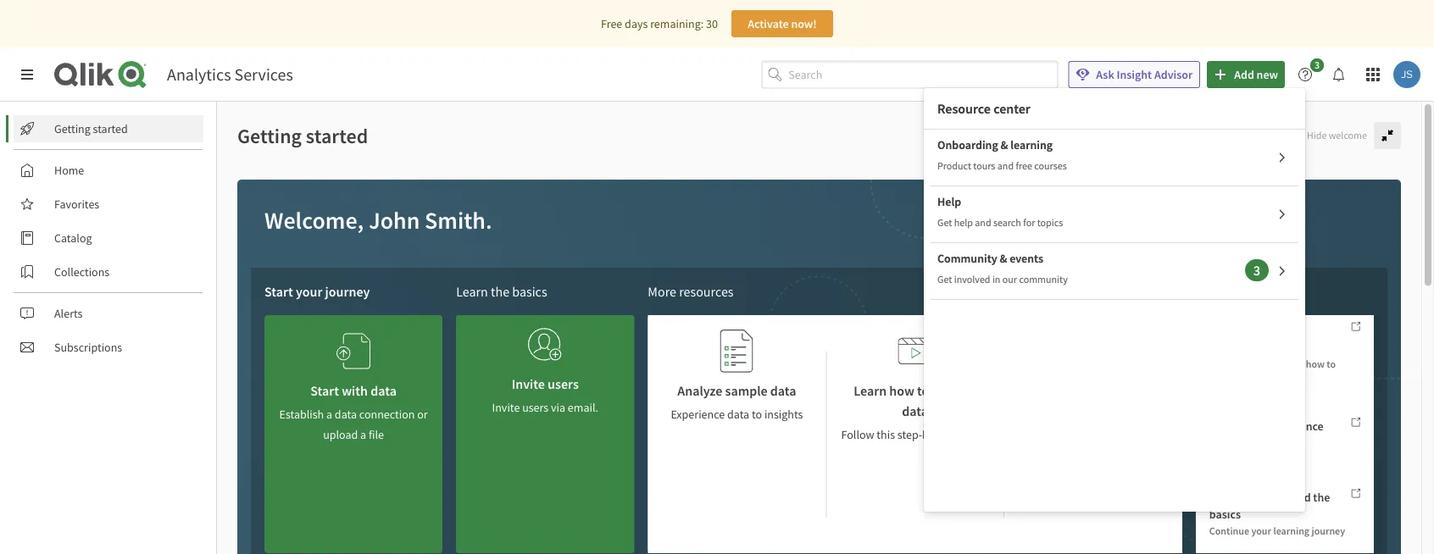 Task type: describe. For each thing, give the bounding box(es) containing it.
learn the basics
[[456, 283, 547, 300]]

for
[[1023, 216, 1035, 229]]

30
[[706, 16, 718, 31]]

started inside "link"
[[93, 121, 128, 136]]

analytics services
[[167, 64, 293, 85]]

insight
[[1117, 67, 1152, 82]]

learn inside learn how to analyze data follow this step-by-step video
[[854, 382, 887, 399]]

journey inside onboarding beyond the basics continue your learning journey
[[1312, 524, 1345, 537]]

analyze sample data image
[[720, 329, 754, 374]]

invite users invite users via email.
[[492, 376, 598, 415]]

onboarding for product
[[937, 137, 998, 153]]

how inside learn about apps and how to create one
[[1306, 357, 1325, 370]]

free
[[1016, 159, 1032, 172]]

your inside onboarding beyond the basics continue your learning journey
[[1251, 524, 1271, 537]]

analytics
[[167, 64, 231, 85]]

and for learn
[[1287, 357, 1304, 370]]

learn for learn the basics
[[456, 283, 488, 300]]

and inside 'onboarding & learning product tours and free courses'
[[997, 159, 1014, 172]]

remaining:
[[650, 16, 704, 31]]

ask insight advisor button
[[1068, 61, 1200, 88]]

add
[[1234, 67, 1254, 82]]

one
[[1239, 373, 1255, 386]]

home link
[[14, 157, 203, 184]]

get inside help get help and search for topics
[[937, 216, 952, 229]]

center
[[994, 100, 1031, 117]]

onboarding beyond the basics continue your learning journey
[[1209, 490, 1345, 537]]

resource center
[[937, 100, 1031, 117]]

collections link
[[14, 259, 203, 286]]

app
[[1246, 419, 1266, 434]]

close sidebar menu image
[[20, 68, 34, 81]]

in
[[992, 273, 1001, 286]]

data up the 'connection'
[[371, 382, 397, 399]]

collections
[[54, 264, 110, 280]]

welcome
[[1329, 129, 1367, 142]]

new
[[1257, 67, 1278, 82]]

welcome,
[[264, 206, 364, 235]]

1 vertical spatial invite
[[492, 400, 520, 415]]

& for onboarding
[[1001, 137, 1008, 153]]

via
[[551, 400, 565, 415]]

ask insight advisor
[[1096, 67, 1193, 82]]

0 vertical spatial invite
[[512, 376, 545, 392]]

learn about apps and how to create one
[[1209, 357, 1336, 386]]

connection
[[359, 407, 415, 422]]

john
[[369, 206, 420, 235]]

alerts
[[54, 306, 83, 321]]

start for your
[[264, 283, 293, 300]]

ask
[[1096, 67, 1114, 82]]

getting inside "link"
[[54, 121, 91, 136]]

john smith image
[[1394, 61, 1421, 88]]

email.
[[568, 400, 598, 415]]

search
[[993, 216, 1021, 229]]

advisor
[[1154, 67, 1193, 82]]

establish
[[279, 407, 324, 422]]

by-
[[922, 427, 938, 442]]

searchbar element
[[761, 61, 1058, 88]]

video
[[961, 427, 989, 442]]

beyond
[[1273, 490, 1311, 505]]

learn about apps and how to create one link
[[1196, 315, 1374, 395]]

get inside 'community & events get involved in our community'
[[937, 273, 952, 286]]

upload
[[323, 427, 358, 442]]

favorites link
[[14, 191, 203, 218]]

invite users image
[[528, 322, 562, 367]]

step-
[[897, 427, 922, 442]]

subscriptions
[[54, 340, 122, 355]]

& for community
[[1000, 251, 1007, 266]]

analyze sample data experience data to insights
[[671, 382, 803, 422]]

hide
[[1307, 129, 1327, 142]]

Search text field
[[789, 61, 1058, 88]]

resources
[[679, 283, 734, 300]]

start for with
[[310, 382, 339, 399]]

step
[[938, 427, 959, 442]]

getting started inside welcome, john smith. main content
[[237, 123, 368, 148]]

learn how to analyze data image
[[898, 329, 932, 374]]

welcome, john smith. main content
[[217, 102, 1434, 554]]

mobile
[[1209, 419, 1244, 434]]

onboarding & learning product tours and free courses
[[937, 137, 1067, 172]]

data up upload at the bottom of page
[[335, 407, 357, 422]]

alerts link
[[14, 300, 203, 327]]

basics inside onboarding beyond the basics continue your learning journey
[[1209, 507, 1241, 522]]

welcome, john smith.
[[264, 206, 492, 235]]

more resources
[[648, 283, 734, 300]]



Task type: vqa. For each thing, say whether or not it's contained in the screenshot.
START
yes



Task type: locate. For each thing, give the bounding box(es) containing it.
1 vertical spatial &
[[1000, 251, 1007, 266]]

your
[[296, 283, 322, 300], [1251, 524, 1271, 537]]

experience
[[1268, 419, 1324, 434]]

and left the free
[[997, 159, 1014, 172]]

catalog
[[54, 231, 92, 246]]

2 horizontal spatial learn
[[1209, 357, 1234, 370]]

how down learn how to analyze data image
[[889, 382, 915, 399]]

our
[[1003, 273, 1017, 286]]

& down 'center'
[[1001, 137, 1008, 153]]

started inside welcome, john smith. main content
[[306, 123, 368, 148]]

users
[[548, 376, 579, 392], [522, 400, 549, 415]]

start
[[264, 283, 293, 300], [310, 382, 339, 399]]

journey
[[325, 283, 370, 300], [1312, 524, 1345, 537]]

2 horizontal spatial to
[[1327, 357, 1336, 370]]

and inside learn about apps and how to create one
[[1287, 357, 1304, 370]]

1 vertical spatial learning
[[1273, 524, 1310, 537]]

1 vertical spatial your
[[1251, 524, 1271, 537]]

and right help
[[975, 216, 991, 229]]

invite left the via in the bottom of the page
[[492, 400, 520, 415]]

0 horizontal spatial journey
[[325, 283, 370, 300]]

1 get from the top
[[937, 216, 952, 229]]

more
[[648, 283, 676, 300]]

learn for learn about apps and how to create one
[[1209, 357, 1234, 370]]

0 vertical spatial get
[[937, 216, 952, 229]]

started
[[93, 121, 128, 136], [306, 123, 368, 148]]

0 horizontal spatial onboarding
[[937, 137, 998, 153]]

get left help
[[937, 216, 952, 229]]

0 vertical spatial basics
[[512, 283, 547, 300]]

learning
[[1011, 137, 1053, 153], [1273, 524, 1310, 537]]

& up the our
[[1000, 251, 1007, 266]]

0 horizontal spatial start
[[264, 283, 293, 300]]

this
[[877, 427, 895, 442]]

1 horizontal spatial basics
[[1209, 507, 1241, 522]]

basics
[[512, 283, 547, 300], [1209, 507, 1241, 522]]

create
[[1209, 373, 1237, 386]]

2 get from the top
[[937, 273, 952, 286]]

and inside help get help and search for topics
[[975, 216, 991, 229]]

experience
[[671, 407, 725, 422]]

basics up "continue"
[[1209, 507, 1241, 522]]

0 horizontal spatial getting started
[[54, 121, 128, 136]]

getting inside welcome, john smith. main content
[[237, 123, 302, 148]]

tours
[[973, 159, 995, 172]]

community
[[937, 251, 997, 266]]

&
[[1001, 137, 1008, 153], [1000, 251, 1007, 266]]

0 vertical spatial &
[[1001, 137, 1008, 153]]

to for apps
[[1327, 357, 1336, 370]]

1 horizontal spatial learn
[[854, 382, 887, 399]]

start inside start with data establish a data connection or upload a file
[[310, 382, 339, 399]]

a
[[326, 407, 332, 422], [360, 427, 366, 442]]

to inside analyze sample data experience data to insights
[[752, 407, 762, 422]]

0 vertical spatial your
[[296, 283, 322, 300]]

your right "continue"
[[1251, 524, 1271, 537]]

events
[[1010, 251, 1043, 266]]

analyze
[[677, 382, 722, 399]]

to inside learn about apps and how to create one
[[1327, 357, 1336, 370]]

services
[[234, 64, 293, 85]]

0 vertical spatial a
[[326, 407, 332, 422]]

courses
[[1034, 159, 1067, 172]]

insights
[[764, 407, 803, 422]]

0 vertical spatial learn
[[456, 283, 488, 300]]

invite
[[512, 376, 545, 392], [492, 400, 520, 415]]

start your journey
[[264, 283, 370, 300]]

1 horizontal spatial onboarding
[[1209, 490, 1270, 505]]

activate now! link
[[731, 10, 833, 37]]

0 vertical spatial to
[[1327, 357, 1336, 370]]

a up upload at the bottom of page
[[326, 407, 332, 422]]

0 vertical spatial start
[[264, 283, 293, 300]]

start left the with
[[310, 382, 339, 399]]

onboarding inside onboarding beyond the basics continue your learning journey
[[1209, 490, 1270, 505]]

getting started link
[[14, 115, 203, 142]]

0 horizontal spatial and
[[975, 216, 991, 229]]

0 vertical spatial how
[[1306, 357, 1325, 370]]

favorites
[[54, 197, 99, 212]]

getting down services
[[237, 123, 302, 148]]

2 vertical spatial and
[[1287, 357, 1304, 370]]

data inside learn how to analyze data follow this step-by-step video
[[902, 403, 928, 420]]

1 vertical spatial how
[[889, 382, 915, 399]]

0 horizontal spatial how
[[889, 382, 915, 399]]

learning down beyond
[[1273, 524, 1310, 537]]

0 vertical spatial the
[[491, 283, 509, 300]]

2 vertical spatial to
[[752, 407, 762, 422]]

or
[[417, 407, 428, 422]]

getting started inside "link"
[[54, 121, 128, 136]]

basics up invite users image
[[512, 283, 547, 300]]

activate
[[748, 16, 789, 31]]

1 vertical spatial and
[[975, 216, 991, 229]]

sample
[[725, 382, 768, 399]]

follow
[[841, 427, 874, 442]]

activate now!
[[748, 16, 817, 31]]

1 vertical spatial the
[[1313, 490, 1330, 505]]

1 horizontal spatial getting started
[[237, 123, 368, 148]]

1 horizontal spatial and
[[997, 159, 1014, 172]]

data down sample
[[727, 407, 749, 422]]

start with data image
[[337, 329, 370, 374]]

involved
[[954, 273, 990, 286]]

smith.
[[425, 206, 492, 235]]

help get help and search for topics
[[937, 194, 1063, 229]]

start with data establish a data connection or upload a file
[[279, 382, 428, 442]]

now!
[[791, 16, 817, 31]]

& inside 'community & events get involved in our community'
[[1000, 251, 1007, 266]]

onboarding up "continue"
[[1209, 490, 1270, 505]]

onboarding
[[937, 137, 998, 153], [1209, 490, 1270, 505]]

1 horizontal spatial getting
[[237, 123, 302, 148]]

0 horizontal spatial your
[[296, 283, 322, 300]]

free days remaining: 30
[[601, 16, 718, 31]]

getting up home
[[54, 121, 91, 136]]

1 horizontal spatial started
[[306, 123, 368, 148]]

1 vertical spatial start
[[310, 382, 339, 399]]

& inside 'onboarding & learning product tours and free courses'
[[1001, 137, 1008, 153]]

help
[[937, 194, 961, 209]]

file
[[369, 427, 384, 442]]

0 vertical spatial journey
[[325, 283, 370, 300]]

1 horizontal spatial your
[[1251, 524, 1271, 537]]

1 horizontal spatial start
[[310, 382, 339, 399]]

community & events get involved in our community
[[937, 251, 1068, 286]]

learn up the create
[[1209, 357, 1234, 370]]

invite down invite users image
[[512, 376, 545, 392]]

0 horizontal spatial a
[[326, 407, 332, 422]]

1 vertical spatial basics
[[1209, 507, 1241, 522]]

community
[[1019, 273, 1068, 286]]

1 vertical spatial onboarding
[[1209, 490, 1270, 505]]

to left analyze
[[917, 382, 929, 399]]

learn
[[456, 283, 488, 300], [1209, 357, 1234, 370], [854, 382, 887, 399]]

mobile app experience
[[1209, 419, 1324, 434]]

0 horizontal spatial getting
[[54, 121, 91, 136]]

0 horizontal spatial learning
[[1011, 137, 1053, 153]]

topics
[[1037, 216, 1063, 229]]

learn up follow on the bottom of the page
[[854, 382, 887, 399]]

navigation pane element
[[0, 108, 216, 368]]

1 vertical spatial journey
[[1312, 524, 1345, 537]]

1 vertical spatial to
[[917, 382, 929, 399]]

mobile app experience link
[[1196, 411, 1374, 458]]

and for help
[[975, 216, 991, 229]]

onboarding up product at the top
[[937, 137, 998, 153]]

0 vertical spatial and
[[997, 159, 1014, 172]]

with
[[342, 382, 368, 399]]

0 horizontal spatial basics
[[512, 283, 547, 300]]

the inside onboarding beyond the basics continue your learning journey
[[1313, 490, 1330, 505]]

catalog link
[[14, 225, 203, 252]]

continue
[[1209, 524, 1249, 537]]

your down welcome,
[[296, 283, 322, 300]]

3 button
[[1292, 58, 1329, 88]]

1 horizontal spatial how
[[1306, 357, 1325, 370]]

onboarding for basics
[[1209, 490, 1270, 505]]

data up insights
[[770, 382, 796, 399]]

0 horizontal spatial started
[[93, 121, 128, 136]]

start down welcome,
[[264, 283, 293, 300]]

1 horizontal spatial to
[[917, 382, 929, 399]]

to right apps on the bottom of page
[[1327, 357, 1336, 370]]

users left the via in the bottom of the page
[[522, 400, 549, 415]]

about
[[1236, 357, 1262, 370]]

apps
[[1264, 357, 1285, 370]]

0 horizontal spatial the
[[491, 283, 509, 300]]

0 vertical spatial learning
[[1011, 137, 1053, 153]]

product
[[937, 159, 971, 172]]

the right beyond
[[1313, 490, 1330, 505]]

1 vertical spatial get
[[937, 273, 952, 286]]

learning up the free
[[1011, 137, 1053, 153]]

subscriptions link
[[14, 334, 203, 361]]

onboarding inside 'onboarding & learning product tours and free courses'
[[937, 137, 998, 153]]

free
[[601, 16, 622, 31]]

get left the involved
[[937, 273, 952, 286]]

getting
[[54, 121, 91, 136], [237, 123, 302, 148]]

getting started up home link
[[54, 121, 128, 136]]

data up step-
[[902, 403, 928, 420]]

to down sample
[[752, 407, 762, 422]]

data
[[371, 382, 397, 399], [770, 382, 796, 399], [902, 403, 928, 420], [335, 407, 357, 422], [727, 407, 749, 422]]

resource
[[937, 100, 991, 117]]

analyze
[[932, 382, 976, 399]]

add new
[[1234, 67, 1278, 82]]

1 horizontal spatial journey
[[1312, 524, 1345, 537]]

help
[[954, 216, 973, 229]]

getting started down services
[[237, 123, 368, 148]]

0 horizontal spatial learn
[[456, 283, 488, 300]]

a left "file"
[[360, 427, 366, 442]]

and
[[997, 159, 1014, 172], [975, 216, 991, 229], [1287, 357, 1304, 370]]

2 horizontal spatial and
[[1287, 357, 1304, 370]]

1 horizontal spatial learning
[[1273, 524, 1310, 537]]

1 vertical spatial users
[[522, 400, 549, 415]]

the down smith.
[[491, 283, 509, 300]]

learn inside learn about apps and how to create one
[[1209, 357, 1234, 370]]

how right apps on the bottom of page
[[1306, 357, 1325, 370]]

hide welcome image
[[1381, 129, 1394, 142]]

the
[[491, 283, 509, 300], [1313, 490, 1330, 505]]

1 vertical spatial a
[[360, 427, 366, 442]]

how
[[1306, 357, 1325, 370], [889, 382, 915, 399]]

1 vertical spatial learn
[[1209, 357, 1234, 370]]

3
[[1315, 58, 1320, 72]]

users up the via in the bottom of the page
[[548, 376, 579, 392]]

how inside learn how to analyze data follow this step-by-step video
[[889, 382, 915, 399]]

and right apps on the bottom of page
[[1287, 357, 1304, 370]]

add new button
[[1207, 61, 1285, 88]]

0 horizontal spatial to
[[752, 407, 762, 422]]

2 vertical spatial learn
[[854, 382, 887, 399]]

hide welcome
[[1307, 129, 1367, 142]]

0 vertical spatial onboarding
[[937, 137, 998, 153]]

learn how to analyze data follow this step-by-step video
[[841, 382, 989, 442]]

learn down smith.
[[456, 283, 488, 300]]

learning inside 'onboarding & learning product tours and free courses'
[[1011, 137, 1053, 153]]

to for data
[[752, 407, 762, 422]]

to inside learn how to analyze data follow this step-by-step video
[[917, 382, 929, 399]]

1 horizontal spatial the
[[1313, 490, 1330, 505]]

analytics services element
[[167, 64, 293, 85]]

1 horizontal spatial a
[[360, 427, 366, 442]]

learning inside onboarding beyond the basics continue your learning journey
[[1273, 524, 1310, 537]]

0 vertical spatial users
[[548, 376, 579, 392]]



